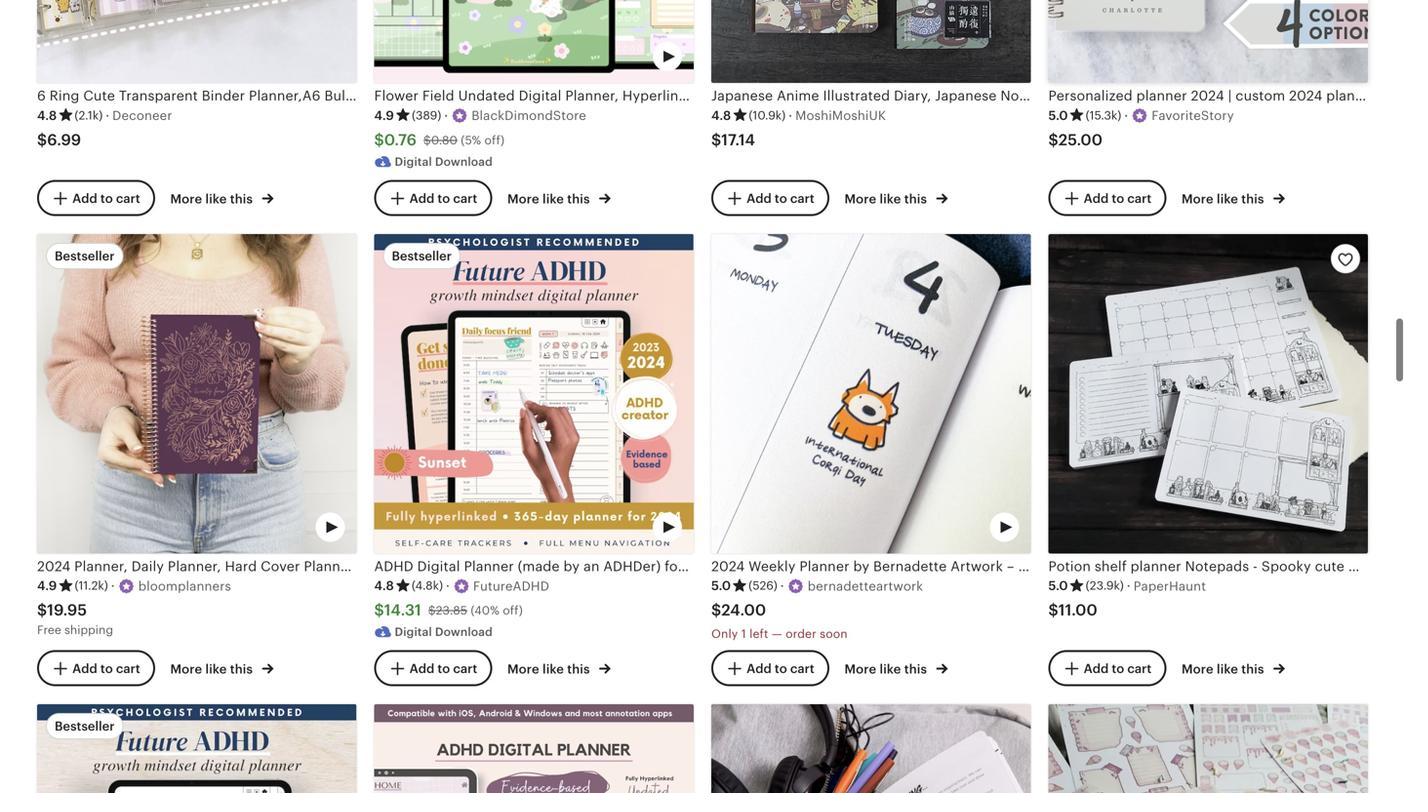 Task type: locate. For each thing, give the bounding box(es) containing it.
download for 14.31
[[435, 626, 493, 639]]

off) right '(40%'
[[503, 604, 523, 617]]

· for $ 14.31 $ 23.85 (40% off)
[[446, 579, 450, 594]]

0 vertical spatial 4.9
[[374, 108, 394, 123]]

this for $ 25.00
[[1242, 192, 1265, 207]]

like
[[205, 192, 227, 207], [543, 192, 564, 207], [880, 192, 901, 207], [1217, 192, 1239, 207], [205, 663, 227, 677], [543, 663, 564, 677], [880, 663, 901, 677], [1217, 663, 1239, 677]]

4.9 for (389)
[[374, 108, 394, 123]]

1 horizontal spatial 4.8
[[374, 579, 394, 594]]

$ inside the $ 24.00 only 1 left — order soon
[[712, 602, 722, 619]]

this
[[230, 192, 253, 207], [567, 192, 590, 207], [905, 192, 927, 207], [1242, 192, 1265, 207], [230, 663, 253, 677], [567, 663, 590, 677], [905, 663, 927, 677], [1242, 663, 1265, 677]]

4.9 for (11.2k)
[[37, 579, 57, 594]]

5.0
[[1049, 108, 1069, 123], [712, 579, 731, 594], [1049, 579, 1069, 594]]

add down 6.99
[[72, 191, 97, 206]]

digital
[[395, 155, 432, 168], [395, 626, 432, 639]]

more like this for $ 11.00
[[1182, 663, 1268, 677]]

$ 24.00 only 1 left — order soon
[[712, 602, 848, 641]]

4.8
[[37, 108, 57, 123], [712, 108, 732, 123], [374, 579, 394, 594]]

add down the $ 0.76 $ 0.80 (5% off)
[[410, 191, 435, 206]]

add down 14.31
[[410, 662, 435, 677]]

more like this
[[170, 192, 256, 207], [508, 192, 593, 207], [845, 192, 931, 207], [1182, 192, 1268, 207], [170, 663, 256, 677], [508, 663, 593, 677], [845, 663, 931, 677], [1182, 663, 1268, 677]]

soon
[[820, 628, 848, 641]]

like for $ 6.99
[[205, 192, 227, 207]]

product video element for day by daybook teen ~ the guided journal + planner created to encourage self expression in teens. image
[[712, 705, 1031, 794]]

potion
[[1049, 559, 1091, 574]]

diary, right illustrated at top
[[894, 88, 932, 104]]

this for $ 14.31 $ 23.85 (40% off)
[[567, 663, 590, 677]]

more like this for $ 6.99
[[170, 192, 256, 207]]

· for $ 6.99
[[106, 108, 109, 123]]

(389)
[[412, 109, 441, 122]]

like for $ 11.00
[[1217, 663, 1239, 677]]

japanese up the '(10.9k)'
[[712, 88, 773, 104]]

5.0 up $ 25.00
[[1049, 108, 1069, 123]]

· right (4.8k) on the left bottom of page
[[446, 579, 450, 594]]

2 download from the top
[[435, 626, 493, 639]]

add to cart
[[72, 191, 140, 206], [410, 191, 478, 206], [747, 191, 815, 206], [1084, 191, 1152, 206], [72, 662, 140, 677], [410, 662, 478, 677], [747, 662, 815, 677], [1084, 662, 1152, 677]]

more for $ 0.76 $ 0.80 (5% off)
[[508, 192, 540, 207]]

shipping
[[64, 624, 113, 637]]

4.8 up $ 6.99
[[37, 108, 57, 123]]

· down anime
[[789, 108, 793, 123]]

this for $ 0.76 $ 0.80 (5% off)
[[567, 192, 590, 207]]

digital download for 14.31
[[395, 626, 493, 639]]

to down "23.85"
[[438, 662, 450, 677]]

add to cart button for $ 14.31 $ 23.85 (40% off)
[[374, 651, 492, 687]]

· for $ 11.00
[[1127, 579, 1131, 594]]

personalized planner 2024 |  custom 2024 planner | wire-bound planner book | student planner | weekly agenda |  soft cover image
[[1049, 0, 1369, 83]]

download
[[435, 155, 493, 168], [435, 626, 493, 639]]

add down 25.00
[[1084, 191, 1109, 206]]

to down shipping
[[100, 662, 113, 677]]

(5%
[[461, 134, 481, 147]]

add to cart down "23.85"
[[410, 662, 478, 677]]

$ 6.99
[[37, 131, 81, 149]]

add to cart down 0.80
[[410, 191, 478, 206]]

$ inside $ 14.31 $ 23.85 (40% off)
[[428, 604, 436, 617]]

0 horizontal spatial 4.8
[[37, 108, 57, 123]]

more
[[170, 192, 202, 207], [508, 192, 540, 207], [845, 192, 877, 207], [1182, 192, 1214, 207], [170, 663, 202, 677], [508, 663, 540, 677], [845, 663, 877, 677], [1182, 663, 1214, 677]]

11.00
[[1059, 602, 1098, 619]]

digital download down 0.80
[[395, 155, 493, 168]]

(2.1k)
[[75, 109, 103, 122]]

1 vertical spatial off)
[[503, 604, 523, 617]]

add down 17.14
[[747, 191, 772, 206]]

$ inside the $ 19.95 free shipping
[[37, 602, 47, 619]]

add for $ 25.00
[[1084, 191, 1109, 206]]

diary,
[[894, 88, 932, 104], [1150, 88, 1187, 104]]

add to cart button down $ 14.31 $ 23.85 (40% off)
[[374, 651, 492, 687]]

off)
[[485, 134, 505, 147], [503, 604, 523, 617]]

product video element for adhd digital planner (made by an adhder) for ipad, goodnotes, remarkable, android. adult add, self care, goal & habit tracker. science based image
[[37, 705, 357, 794]]

· right "(15.3k)" at the top of page
[[1125, 108, 1129, 123]]

cart
[[116, 191, 140, 206], [453, 191, 478, 206], [791, 191, 815, 206], [1128, 191, 1152, 206], [116, 662, 140, 677], [453, 662, 478, 677], [791, 662, 815, 677], [1128, 662, 1152, 677]]

japanese left 'notebook,'
[[935, 88, 997, 104]]

add to cart button down 11.00
[[1049, 651, 1167, 687]]

-
[[1253, 559, 1258, 574]]

(526)
[[749, 579, 778, 593]]

0 vertical spatial digital download
[[395, 155, 493, 168]]

diary
[[1270, 88, 1304, 104]]

add to cart down 6.99
[[72, 191, 140, 206]]

add to cart button for $ 17.14
[[712, 180, 830, 216]]

add to cart button down shipping
[[37, 651, 155, 687]]

digital for 14.31
[[395, 626, 432, 639]]

add down 11.00
[[1084, 662, 1109, 677]]

spooky
[[1262, 559, 1312, 574]]

to down (2.1k)
[[100, 191, 113, 206]]

1 horizontal spatial diary,
[[1150, 88, 1187, 104]]

—
[[772, 628, 783, 641]]

0 horizontal spatial japanese
[[712, 88, 773, 104]]

cart for $ 14.31 $ 23.85 (40% off)
[[453, 662, 478, 677]]

add to cart button down —
[[712, 651, 830, 687]]

add
[[72, 191, 97, 206], [410, 191, 435, 206], [747, 191, 772, 206], [1084, 191, 1109, 206], [72, 662, 97, 677], [410, 662, 435, 677], [747, 662, 772, 677], [1084, 662, 1109, 677]]

product video element for 2024 planner, daily planner, hard cover planner, 2024 calendar, january-december, purple embroidery image
[[37, 234, 357, 554]]

add for $ 17.14
[[747, 191, 772, 206]]

download down "(5%" on the left of the page
[[435, 155, 493, 168]]

off) inside the $ 0.76 $ 0.80 (5% off)
[[485, 134, 505, 147]]

5.0 up 24.00 on the right of the page
[[712, 579, 731, 594]]

cover
[[1227, 88, 1266, 104]]

0 vertical spatial digital
[[395, 155, 432, 168]]

off) for 0.76
[[485, 134, 505, 147]]

download down "23.85"
[[435, 626, 493, 639]]

2 digital from the top
[[395, 626, 432, 639]]

add to cart button down 17.14
[[712, 180, 830, 216]]

$ 14.31 $ 23.85 (40% off)
[[374, 602, 523, 619]]

$ for $ 14.31 $ 23.85 (40% off)
[[374, 602, 384, 619]]

$ 25.00
[[1049, 131, 1103, 149]]

product video element
[[374, 0, 694, 83], [37, 234, 357, 554], [374, 234, 694, 554], [712, 234, 1031, 554], [37, 705, 357, 794], [374, 705, 694, 794], [712, 705, 1031, 794]]

bestseller
[[55, 249, 115, 263], [392, 249, 452, 263], [55, 719, 115, 734]]

4.8 up 14.31
[[374, 579, 394, 594]]

adhd planner adult, made by phd experts, adhd digital planner adhd ipad goodnotes adhd for ipad daily planner weekly planner monthly planner image
[[374, 705, 694, 794]]

bestseller for 4.9
[[55, 249, 115, 263]]

1 horizontal spatial japanese
[[935, 88, 997, 104]]

add to cart down 11.00
[[1084, 662, 1152, 677]]

shelf
[[1095, 559, 1127, 574]]

0 horizontal spatial diary,
[[894, 88, 932, 104]]

1 digital from the top
[[395, 155, 432, 168]]

more like this link for $ 25.00
[[1182, 188, 1285, 208]]

add to cart for $ 17.14
[[747, 191, 815, 206]]

japanese
[[712, 88, 773, 104], [935, 88, 997, 104]]

1 japanese from the left
[[712, 88, 773, 104]]

off) for 14.31
[[503, 604, 523, 617]]

to down "(15.3k)" at the top of page
[[1112, 191, 1125, 206]]

$ for $ 0.76 $ 0.80 (5% off)
[[374, 131, 384, 149]]

4.9 up 19.95
[[37, 579, 57, 594]]

off) right "(5%" on the left of the page
[[485, 134, 505, 147]]

$ for $ 6.99
[[37, 131, 47, 149]]

add to cart for $ 11.00
[[1084, 662, 1152, 677]]

4.8 for 6.99
[[37, 108, 57, 123]]

4.8 up $ 17.14
[[712, 108, 732, 123]]

add to cart down —
[[747, 662, 815, 677]]

2024 planner, daily planner, hard cover planner, 2024 calendar, january-december, purple embroidery image
[[37, 234, 357, 554]]

5.0 for 11.00
[[1049, 579, 1069, 594]]

add to cart down 25.00
[[1084, 191, 1152, 206]]

2 horizontal spatial 4.8
[[712, 108, 732, 123]]

add to cart button down 6.99
[[37, 180, 155, 216]]

· right (2.1k)
[[106, 108, 109, 123]]

1 vertical spatial digital
[[395, 626, 432, 639]]

1 horizontal spatial 4.9
[[374, 108, 394, 123]]

$ 0.76 $ 0.80 (5% off)
[[374, 131, 505, 149]]

4.9 up 0.76
[[374, 108, 394, 123]]

0.80
[[431, 134, 458, 147]]

more like this link for $ 0.76 $ 0.80 (5% off)
[[508, 188, 611, 208]]

add down 'left' in the bottom of the page
[[747, 662, 772, 677]]

potion shelf planner notepads - spooky cute goth stat
[[1049, 559, 1406, 574]]

· right (23.9k)
[[1127, 579, 1131, 594]]

to down 0.80
[[438, 191, 450, 206]]

only
[[712, 628, 738, 641]]

2 diary, from the left
[[1150, 88, 1187, 104]]

more like this link for $ 17.14
[[845, 188, 948, 208]]

0 horizontal spatial 4.9
[[37, 579, 57, 594]]

potion shelf planner notepads - spooky cute goth stationery image
[[1049, 234, 1369, 554]]

0 vertical spatial download
[[435, 155, 493, 168]]

to
[[100, 191, 113, 206], [438, 191, 450, 206], [775, 191, 788, 206], [1112, 191, 1125, 206], [100, 662, 113, 677], [438, 662, 450, 677], [775, 662, 788, 677], [1112, 662, 1125, 677]]

free
[[37, 624, 61, 637]]

0 vertical spatial off)
[[485, 134, 505, 147]]

download for 0.76
[[435, 155, 493, 168]]

illustrated
[[823, 88, 891, 104]]

more like this link for $ 14.31 $ 23.85 (40% off)
[[508, 659, 611, 679]]

left
[[750, 628, 769, 641]]

digital download down $ 14.31 $ 23.85 (40% off)
[[395, 626, 493, 639]]

· right (389)
[[444, 108, 448, 123]]

to down the '(10.9k)'
[[775, 191, 788, 206]]

(15.3k)
[[1086, 109, 1122, 122]]

1 vertical spatial digital download
[[395, 626, 493, 639]]

$ inside the $ 0.76 $ 0.80 (5% off)
[[424, 134, 431, 147]]

more like this for $ 17.14
[[845, 192, 931, 207]]

diary, left 'hard'
[[1150, 88, 1187, 104]]

product video element for adhd digital planner (made by an adhder) for ipad, goodnotes + android. adult adhd daily planner, self care & habit tracker. science based image
[[374, 234, 694, 554]]

more for $ 11.00
[[1182, 663, 1214, 677]]

like for $ 25.00
[[1217, 192, 1239, 207]]

product video element for flower field undated digital planner, hyperlinked, kawaii digital planner, goodnotes planner, aesthetic, sunset planner, kawaii,ipad planner image
[[374, 0, 694, 83]]

more like this link
[[170, 188, 274, 208], [508, 188, 611, 208], [845, 188, 948, 208], [1182, 188, 1285, 208], [170, 659, 274, 679], [508, 659, 611, 679], [845, 659, 948, 679], [1182, 659, 1285, 679]]

like for $ 14.31 $ 23.85 (40% off)
[[543, 663, 564, 677]]

digital download for 0.76
[[395, 155, 493, 168]]

japanese anime illustrated diary, japanese notebook, landscape diary, hard cover diary
[[712, 88, 1304, 104]]

to for $ 25.00
[[1112, 191, 1125, 206]]

more like this for $ 14.31 $ 23.85 (40% off)
[[508, 663, 593, 677]]

digital download
[[395, 155, 493, 168], [395, 626, 493, 639]]

2 japanese from the left
[[935, 88, 997, 104]]

this for $ 6.99
[[230, 192, 253, 207]]

19.95
[[47, 602, 87, 619]]

·
[[106, 108, 109, 123], [444, 108, 448, 123], [789, 108, 793, 123], [1125, 108, 1129, 123], [111, 579, 115, 594], [446, 579, 450, 594], [781, 579, 785, 594], [1127, 579, 1131, 594]]

japanese anime illustrated diary, japanese notebook, landscape diary, hard cover diary image
[[712, 0, 1031, 83]]

more for $ 6.99
[[170, 192, 202, 207]]

(10.9k)
[[749, 109, 786, 122]]

5.0 down potion
[[1049, 579, 1069, 594]]

goth
[[1349, 559, 1380, 574]]

2 digital download from the top
[[395, 626, 493, 639]]

add to cart button
[[37, 180, 155, 216], [374, 180, 492, 216], [712, 180, 830, 216], [1049, 180, 1167, 216], [37, 651, 155, 687], [374, 651, 492, 687], [712, 651, 830, 687], [1049, 651, 1167, 687]]

bestseller for 4.8
[[392, 249, 452, 263]]

off) inside $ 14.31 $ 23.85 (40% off)
[[503, 604, 523, 617]]

(23.9k)
[[1086, 579, 1124, 593]]

more for $ 17.14
[[845, 192, 877, 207]]

digital down 0.76
[[395, 155, 432, 168]]

to down (23.9k)
[[1112, 662, 1125, 677]]

to for $ 14.31 $ 23.85 (40% off)
[[438, 662, 450, 677]]

add to cart button down 25.00
[[1049, 180, 1167, 216]]

digital down 14.31
[[395, 626, 432, 639]]

1 download from the top
[[435, 155, 493, 168]]

notebook,
[[1001, 88, 1070, 104]]

1 vertical spatial download
[[435, 626, 493, 639]]

add to cart down 17.14
[[747, 191, 815, 206]]

add to cart button down the $ 0.76 $ 0.80 (5% off)
[[374, 180, 492, 216]]

1 digital download from the top
[[395, 155, 493, 168]]

1 vertical spatial 4.9
[[37, 579, 57, 594]]

$
[[37, 131, 47, 149], [374, 131, 384, 149], [712, 131, 722, 149], [1049, 131, 1059, 149], [424, 134, 431, 147], [37, 602, 47, 619], [374, 602, 384, 619], [712, 602, 722, 619], [1049, 602, 1059, 619], [428, 604, 436, 617]]

4.9
[[374, 108, 394, 123], [37, 579, 57, 594]]



Task type: vqa. For each thing, say whether or not it's contained in the screenshot.
return
no



Task type: describe. For each thing, give the bounding box(es) containing it.
anime
[[777, 88, 820, 104]]

to for $ 0.76 $ 0.80 (5% off)
[[438, 191, 450, 206]]

to for $ 6.99
[[100, 191, 113, 206]]

(4.8k)
[[412, 579, 443, 593]]

landscape
[[1074, 88, 1146, 104]]

2024 weekly planner by bernadette artwork – full color with cute illustrations, special days and holidays – a perfect gift or treat for you image
[[712, 234, 1031, 554]]

stat
[[1384, 559, 1406, 574]]

more like this for $ 0.76 $ 0.80 (5% off)
[[508, 192, 593, 207]]

adhd digital planner (made by an adhder) for ipad, goodnotes + android. adult adhd daily planner, self care & habit tracker. science based image
[[374, 234, 694, 554]]

$ 19.95 free shipping
[[37, 602, 113, 637]]

add to cart button for $ 25.00
[[1049, 180, 1167, 216]]

· for $ 25.00
[[1125, 108, 1129, 123]]

day by daybook teen ~ the guided journal + planner created to encourage self expression in teens. image
[[712, 705, 1031, 794]]

add to cart for $ 0.76 $ 0.80 (5% off)
[[410, 191, 478, 206]]

$ for $ 11.00
[[1049, 602, 1059, 619]]

add for $ 0.76 $ 0.80 (5% off)
[[410, 191, 435, 206]]

to for $ 17.14
[[775, 191, 788, 206]]

adhd digital planner (made by an adhder) for ipad, goodnotes, remarkable, android. adult add, self care, goal & habit tracker. science based image
[[37, 705, 357, 794]]

$ 17.14
[[712, 131, 755, 149]]

cart for $ 6.99
[[116, 191, 140, 206]]

this for $ 11.00
[[1242, 663, 1265, 677]]

planner
[[1131, 559, 1182, 574]]

cart for $ 11.00
[[1128, 662, 1152, 677]]

$ for $ 24.00 only 1 left — order soon
[[712, 602, 722, 619]]

1
[[742, 628, 747, 641]]

6 ring cute transparent binder planner,a6 bullet journal planner,kawaii ruled journals adorable animal pattern back to school girls gift image
[[37, 0, 357, 83]]

$ for $ 17.14
[[712, 131, 722, 149]]

like for $ 17.14
[[880, 192, 901, 207]]

more for $ 25.00
[[1182, 192, 1214, 207]]

product video element for 2024 weekly planner by bernadette artwork – full color with cute illustrations, special days and holidays – a perfect gift or treat for you image
[[712, 234, 1031, 554]]

notepads
[[1186, 559, 1250, 574]]

add down shipping
[[72, 662, 97, 677]]

cart for $ 0.76 $ 0.80 (5% off)
[[453, 191, 478, 206]]

ice cream ghost planner sticker sheet collection - bundle - creepy cute - pastel goth image
[[1049, 705, 1369, 794]]

more like this link for $ 6.99
[[170, 188, 274, 208]]

like for $ 0.76 $ 0.80 (5% off)
[[543, 192, 564, 207]]

flower field undated digital planner, hyperlinked, kawaii digital planner, goodnotes planner, aesthetic, sunset planner, kawaii,ipad planner image
[[374, 0, 694, 83]]

5.0 for 25.00
[[1049, 108, 1069, 123]]

bestseller link
[[37, 705, 357, 794]]

· right the (11.2k)
[[111, 579, 115, 594]]

· right (526)
[[781, 579, 785, 594]]

· for $ 0.76 $ 0.80 (5% off)
[[444, 108, 448, 123]]

25.00
[[1059, 131, 1103, 149]]

add to cart for $ 25.00
[[1084, 191, 1152, 206]]

0.76
[[384, 131, 417, 149]]

14.31
[[384, 602, 422, 619]]

to for $ 11.00
[[1112, 662, 1125, 677]]

add for $ 6.99
[[72, 191, 97, 206]]

add to cart button for $ 6.99
[[37, 180, 155, 216]]

product video element for adhd planner adult, made by phd experts, adhd digital planner adhd ipad goodnotes adhd for ipad daily planner weekly planner monthly planner image
[[374, 705, 694, 794]]

$ 11.00
[[1049, 602, 1098, 619]]

6.99
[[47, 131, 81, 149]]

23.85
[[436, 604, 468, 617]]

more like this link for $ 11.00
[[1182, 659, 1285, 679]]

this for $ 17.14
[[905, 192, 927, 207]]

add to cart for $ 14.31 $ 23.85 (40% off)
[[410, 662, 478, 677]]

$ for $ 25.00
[[1049, 131, 1059, 149]]

cute
[[1315, 559, 1345, 574]]

add to cart down shipping
[[72, 662, 140, 677]]

cart for $ 17.14
[[791, 191, 815, 206]]

(11.2k)
[[75, 579, 108, 593]]

(40%
[[471, 604, 500, 617]]

17.14
[[722, 131, 755, 149]]

more like this for $ 25.00
[[1182, 192, 1268, 207]]

5.0 for 24.00
[[712, 579, 731, 594]]

24.00
[[722, 602, 767, 619]]

4.8 for 17.14
[[712, 108, 732, 123]]

order
[[786, 628, 817, 641]]

1 diary, from the left
[[894, 88, 932, 104]]

digital for 0.76
[[395, 155, 432, 168]]

add for $ 11.00
[[1084, 662, 1109, 677]]

· for $ 17.14
[[789, 108, 793, 123]]

hard
[[1191, 88, 1223, 104]]

add to cart button for $ 0.76 $ 0.80 (5% off)
[[374, 180, 492, 216]]

more for $ 14.31 $ 23.85 (40% off)
[[508, 663, 540, 677]]

add to cart button for $ 11.00
[[1049, 651, 1167, 687]]

cart for $ 25.00
[[1128, 191, 1152, 206]]

to down —
[[775, 662, 788, 677]]

$ for $ 19.95 free shipping
[[37, 602, 47, 619]]

add to cart for $ 6.99
[[72, 191, 140, 206]]

add for $ 14.31 $ 23.85 (40% off)
[[410, 662, 435, 677]]



